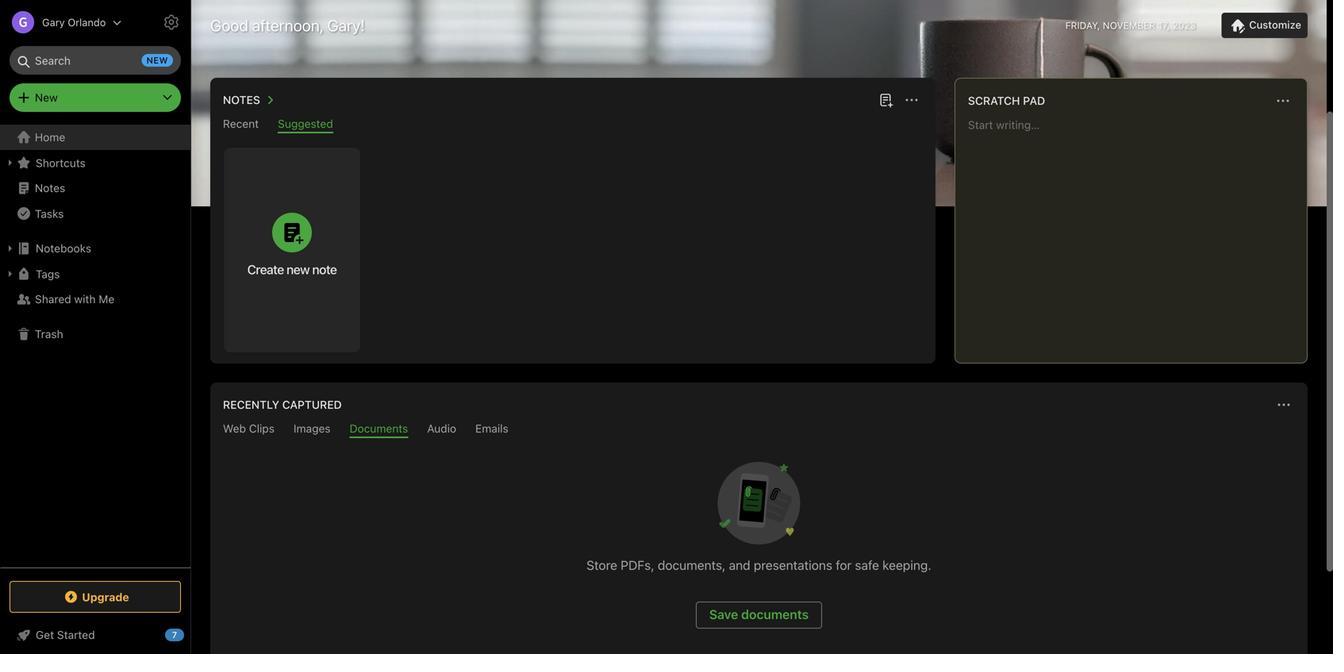 Task type: describe. For each thing, give the bounding box(es) containing it.
home
[[35, 131, 65, 144]]

shared
[[35, 292, 71, 306]]

orlando
[[68, 16, 106, 28]]

with
[[74, 292, 96, 306]]

click to collapse image
[[185, 625, 196, 644]]

images tab
[[294, 422, 331, 438]]

for
[[836, 558, 852, 573]]

keeping.
[[883, 558, 932, 573]]

create new note
[[247, 262, 337, 277]]

notes inside button
[[223, 93, 260, 106]]

me
[[99, 292, 114, 306]]

7
[[172, 630, 177, 640]]

Search text field
[[21, 46, 170, 75]]

notebooks link
[[0, 236, 190, 261]]

customize button
[[1222, 13, 1308, 38]]

more actions image for recently captured
[[1275, 395, 1294, 414]]

good afternoon, gary!
[[210, 16, 365, 35]]

tasks
[[35, 207, 64, 220]]

store pdfs, documents, and presentations for safe keeping.
[[587, 558, 932, 573]]

friday,
[[1066, 20, 1100, 31]]

scratch pad
[[968, 94, 1046, 107]]

emails tab
[[476, 422, 509, 438]]

and
[[729, 558, 751, 573]]

tags button
[[0, 261, 190, 287]]

suggested
[[278, 117, 333, 130]]

documents
[[350, 422, 408, 435]]

create new note button
[[224, 148, 360, 352]]

2023
[[1173, 20, 1196, 31]]

emails
[[476, 422, 509, 435]]

settings image
[[162, 13, 181, 32]]

create
[[247, 262, 284, 277]]

presentations
[[754, 558, 833, 573]]

audio
[[427, 422, 456, 435]]

documents,
[[658, 558, 726, 573]]

store
[[587, 558, 618, 573]]

upgrade
[[82, 590, 129, 603]]

november
[[1103, 20, 1156, 31]]

recently
[[223, 398, 279, 411]]

tasks button
[[0, 201, 190, 226]]

web clips tab
[[223, 422, 275, 438]]

note
[[312, 262, 337, 277]]

more actions image for scratch pad
[[1274, 91, 1293, 110]]

notes button
[[220, 90, 279, 110]]

gary
[[42, 16, 65, 28]]

gary orlando
[[42, 16, 106, 28]]

pad
[[1023, 94, 1046, 107]]

Help and Learning task checklist field
[[0, 622, 190, 648]]

clips
[[249, 422, 275, 435]]

tree containing home
[[0, 125, 190, 567]]



Task type: vqa. For each thing, say whether or not it's contained in the screenshot.
tab list
yes



Task type: locate. For each thing, give the bounding box(es) containing it.
new down settings icon
[[146, 55, 168, 65]]

get started
[[36, 628, 95, 641]]

notebooks
[[36, 242, 91, 255]]

1 vertical spatial new
[[287, 262, 310, 277]]

2 tab list from the top
[[214, 422, 1305, 438]]

0 vertical spatial notes
[[223, 93, 260, 106]]

shortcuts
[[36, 156, 86, 169]]

trash link
[[0, 321, 190, 347]]

0 horizontal spatial notes
[[35, 181, 65, 194]]

tab list containing web clips
[[214, 422, 1305, 438]]

expand tags image
[[4, 267, 17, 280]]

save documents button
[[696, 602, 822, 629]]

started
[[57, 628, 95, 641]]

upgrade button
[[10, 581, 181, 613]]

17,
[[1159, 20, 1170, 31]]

tags
[[36, 267, 60, 280]]

audio tab
[[427, 422, 456, 438]]

images
[[294, 422, 331, 435]]

1 horizontal spatial new
[[287, 262, 310, 277]]

suggested tab
[[278, 117, 333, 133]]

tab list for notes
[[214, 117, 933, 133]]

recent
[[223, 117, 259, 130]]

Start writing… text field
[[968, 118, 1306, 350]]

customize
[[1250, 19, 1302, 31]]

documents tab
[[350, 422, 408, 438]]

shortcuts button
[[0, 150, 190, 175]]

more actions field for recently captured
[[1273, 394, 1295, 416]]

new inside search field
[[146, 55, 168, 65]]

notes up recent
[[223, 93, 260, 106]]

pdfs,
[[621, 558, 655, 573]]

tab list
[[214, 117, 933, 133], [214, 422, 1305, 438]]

1 vertical spatial notes
[[35, 181, 65, 194]]

tab list for recently captured
[[214, 422, 1305, 438]]

safe
[[855, 558, 879, 573]]

1 vertical spatial tab list
[[214, 422, 1305, 438]]

1 horizontal spatial notes
[[223, 93, 260, 106]]

friday, november 17, 2023
[[1066, 20, 1196, 31]]

recently captured
[[223, 398, 342, 411]]

tree
[[0, 125, 190, 567]]

expand notebooks image
[[4, 242, 17, 255]]

shared with me link
[[0, 287, 190, 312]]

new button
[[10, 83, 181, 112]]

more actions field for scratch pad
[[1272, 90, 1295, 112]]

Account field
[[0, 6, 122, 38]]

shared with me
[[35, 292, 114, 306]]

documents tab panel
[[210, 438, 1308, 654]]

get
[[36, 628, 54, 641]]

save
[[709, 607, 738, 622]]

good
[[210, 16, 248, 35]]

web clips
[[223, 422, 275, 435]]

new left note
[[287, 262, 310, 277]]

notes link
[[0, 175, 190, 201]]

scratch pad button
[[965, 91, 1046, 110]]

save documents
[[709, 607, 809, 622]]

notes
[[223, 93, 260, 106], [35, 181, 65, 194]]

captured
[[282, 398, 342, 411]]

gary!
[[327, 16, 365, 35]]

afternoon,
[[252, 16, 324, 35]]

new inside button
[[287, 262, 310, 277]]

notes up tasks
[[35, 181, 65, 194]]

0 vertical spatial tab list
[[214, 117, 933, 133]]

trash
[[35, 327, 63, 341]]

recent tab
[[223, 117, 259, 133]]

more actions image
[[902, 90, 922, 110], [1274, 91, 1293, 110], [1275, 395, 1294, 414]]

web
[[223, 422, 246, 435]]

suggested tab panel
[[210, 133, 936, 364]]

recently captured button
[[220, 395, 342, 414]]

0 vertical spatial new
[[146, 55, 168, 65]]

More actions field
[[901, 89, 923, 111], [1272, 90, 1295, 112], [1273, 394, 1295, 416]]

0 horizontal spatial new
[[146, 55, 168, 65]]

new search field
[[21, 46, 173, 75]]

home link
[[0, 125, 190, 150]]

tab list containing recent
[[214, 117, 933, 133]]

new
[[146, 55, 168, 65], [287, 262, 310, 277]]

scratch
[[968, 94, 1020, 107]]

documents
[[742, 607, 809, 622]]

1 tab list from the top
[[214, 117, 933, 133]]

new
[[35, 91, 58, 104]]



